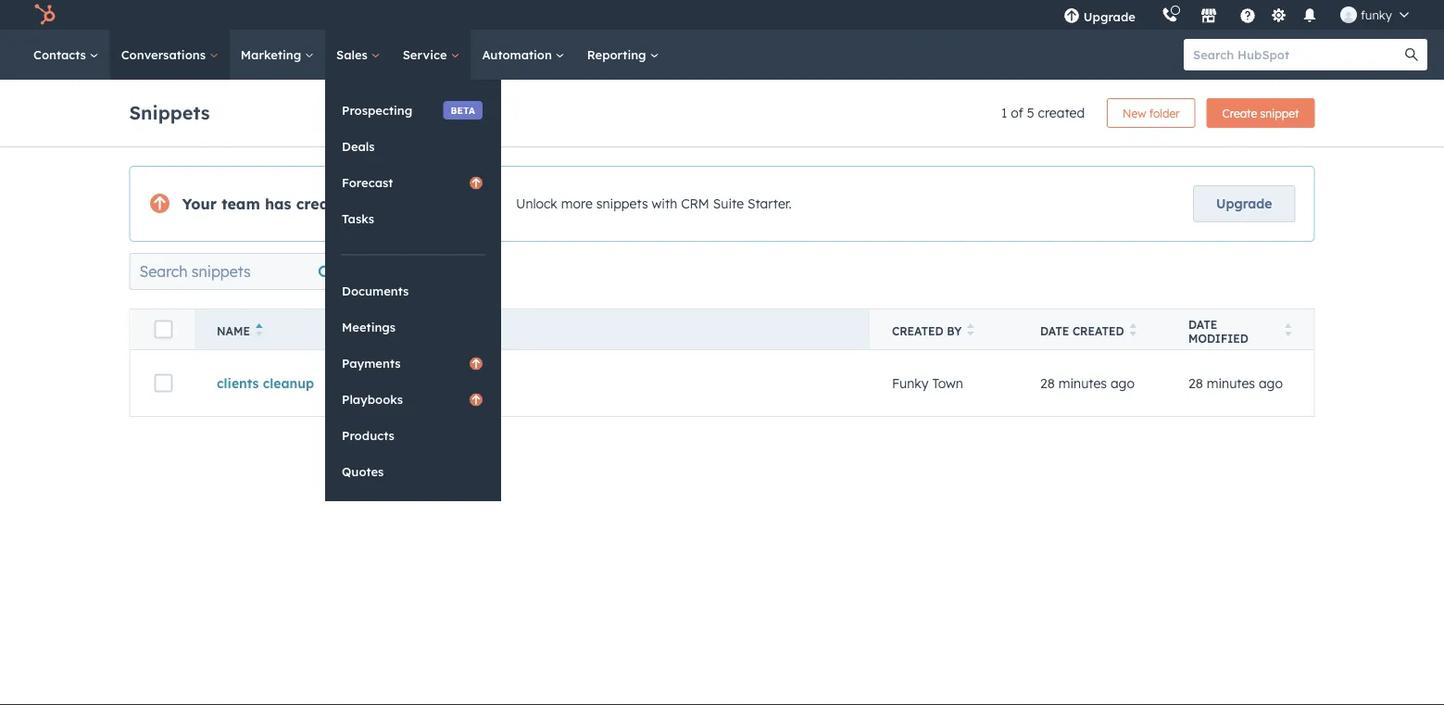 Task type: describe. For each thing, give the bounding box(es) containing it.
created
[[892, 324, 944, 338]]

1 vertical spatial 5
[[421, 195, 429, 213]]

tasks
[[342, 211, 374, 226]]

marketplaces button
[[1190, 0, 1229, 30]]

funky
[[1361, 7, 1393, 22]]

1 ago from the left
[[1111, 375, 1135, 391]]

date modified button
[[1167, 309, 1315, 350]]

1 horizontal spatial upgrade
[[1217, 196, 1273, 212]]

1 minutes from the left
[[1059, 375, 1107, 391]]

new folder
[[1123, 106, 1180, 120]]

funky town
[[892, 375, 963, 391]]

deals link
[[325, 129, 501, 164]]

Search search field
[[129, 253, 348, 290]]

folder
[[1150, 106, 1180, 120]]

press to sort. element for by
[[968, 323, 975, 339]]

help button
[[1232, 0, 1264, 30]]

date for date modified
[[1189, 317, 1218, 331]]

date for date created
[[1041, 324, 1070, 338]]

marketing link
[[230, 30, 325, 80]]

quotes
[[342, 464, 384, 479]]

conversations
[[121, 47, 209, 62]]

sales
[[336, 47, 371, 62]]

created by
[[892, 324, 962, 338]]

created by button
[[870, 309, 1018, 350]]

1 28 from the left
[[1041, 375, 1055, 391]]

automation link
[[471, 30, 576, 80]]

products
[[342, 428, 395, 443]]

snippet
[[1261, 106, 1300, 120]]

payments link
[[325, 346, 501, 381]]

funky town image
[[1341, 6, 1357, 23]]

0 horizontal spatial upgrade
[[1084, 9, 1136, 24]]

snippets
[[129, 101, 210, 124]]

create
[[1223, 106, 1258, 120]]

press to sort. image for by
[[968, 323, 975, 336]]

press to sort. element for modified
[[1285, 323, 1292, 339]]

your team has created 1 out of 5 snippets.
[[182, 195, 501, 213]]

ascending sort. press to sort descending. image
[[256, 323, 263, 336]]

0 horizontal spatial 1
[[358, 195, 366, 213]]

of inside snippets banner
[[1011, 105, 1024, 121]]

calling icon image
[[1162, 7, 1179, 24]]

modified
[[1189, 331, 1249, 345]]

cleanup
[[263, 375, 314, 391]]

out
[[371, 195, 396, 213]]

sales link
[[325, 30, 392, 80]]

hubspot image
[[33, 4, 56, 26]]

documents
[[342, 283, 409, 298]]

created for has
[[296, 195, 353, 213]]

payments
[[342, 355, 401, 371]]

service
[[403, 47, 451, 62]]

has
[[265, 195, 291, 213]]

created inside button
[[1073, 324, 1125, 338]]

2 28 minutes ago from the left
[[1189, 375, 1283, 391]]

create snippet
[[1223, 106, 1300, 120]]

marketing
[[241, 47, 305, 62]]

playbooks link
[[325, 382, 501, 417]]

2 minutes from the left
[[1207, 375, 1256, 391]]

clients
[[217, 375, 259, 391]]

crm
[[681, 196, 710, 212]]

name
[[217, 324, 250, 338]]

notifications button
[[1294, 0, 1326, 30]]

starter.
[[748, 196, 792, 212]]

calling icon button
[[1155, 3, 1186, 27]]

conversations link
[[110, 30, 230, 80]]

any
[[410, 263, 435, 279]]

reporting
[[587, 47, 650, 62]]

suite
[[713, 196, 744, 212]]

2 ago from the left
[[1259, 375, 1283, 391]]

new folder button
[[1107, 98, 1196, 128]]

tasks link
[[325, 201, 501, 236]]

settings image
[[1271, 8, 1287, 25]]

help image
[[1240, 8, 1256, 25]]



Task type: locate. For each thing, give the bounding box(es) containing it.
search image
[[1406, 48, 1419, 61]]

1 vertical spatial upgrade
[[1217, 196, 1273, 212]]

press to sort. element right date modified
[[1285, 323, 1292, 339]]

minutes
[[1059, 375, 1107, 391], [1207, 375, 1256, 391]]

28 down 'date created'
[[1041, 375, 1055, 391]]

2 press to sort. image from the left
[[1130, 323, 1137, 336]]

press to sort. image inside date modified button
[[1285, 323, 1292, 336]]

0 horizontal spatial date
[[1041, 324, 1070, 338]]

press to sort. image right date modified
[[1285, 323, 1292, 336]]

automation
[[482, 47, 556, 62]]

1 horizontal spatial 28 minutes ago
[[1189, 375, 1283, 391]]

hubspot link
[[22, 4, 69, 26]]

date created button
[[1018, 309, 1167, 350]]

search button
[[1396, 39, 1428, 70]]

of
[[1011, 105, 1024, 121], [401, 195, 416, 213]]

3 press to sort. element from the left
[[1285, 323, 1292, 339]]

meetings link
[[325, 310, 501, 345]]

press to sort. image right by at the right top of the page
[[968, 323, 975, 336]]

ago down date modified button
[[1259, 375, 1283, 391]]

press to sort. image for modified
[[1285, 323, 1292, 336]]

new
[[1123, 106, 1147, 120]]

documents link
[[325, 273, 501, 309]]

upgrade down create
[[1217, 196, 1273, 212]]

1 horizontal spatial 1
[[1002, 105, 1008, 121]]

1 of 5 created
[[1002, 105, 1085, 121]]

by
[[947, 324, 962, 338]]

28 minutes ago
[[1041, 375, 1135, 391], [1189, 375, 1283, 391]]

5 inside snippets banner
[[1027, 105, 1035, 121]]

beta
[[451, 104, 475, 116]]

0 horizontal spatial ago
[[1111, 375, 1135, 391]]

0 horizontal spatial of
[[401, 195, 416, 213]]

0 vertical spatial of
[[1011, 105, 1024, 121]]

unlock more snippets with crm suite starter.
[[516, 196, 792, 212]]

press to sort. element
[[968, 323, 975, 339], [1130, 323, 1137, 339], [1285, 323, 1292, 339]]

date created
[[1041, 324, 1125, 338]]

press to sort. element right by at the right top of the page
[[968, 323, 975, 339]]

town
[[933, 375, 963, 391]]

28
[[1041, 375, 1055, 391], [1189, 375, 1204, 391]]

2 horizontal spatial press to sort. image
[[1285, 323, 1292, 336]]

1 horizontal spatial date
[[1189, 317, 1218, 331]]

1 horizontal spatial ago
[[1259, 375, 1283, 391]]

upgrade image
[[1064, 8, 1080, 25]]

upgrade
[[1084, 9, 1136, 24], [1217, 196, 1273, 212]]

0 vertical spatial upgrade
[[1084, 9, 1136, 24]]

0 vertical spatial 5
[[1027, 105, 1035, 121]]

3 press to sort. image from the left
[[1285, 323, 1292, 336]]

contacts
[[33, 47, 90, 62]]

quotes link
[[325, 454, 501, 489]]

contacts link
[[22, 30, 110, 80]]

press to sort. element right 'date created'
[[1130, 323, 1137, 339]]

clients cleanup link
[[217, 375, 314, 391]]

products link
[[325, 418, 501, 453]]

0 horizontal spatial 28 minutes ago
[[1041, 375, 1135, 391]]

0 horizontal spatial minutes
[[1059, 375, 1107, 391]]

2 horizontal spatial press to sort. element
[[1285, 323, 1292, 339]]

created inside snippets banner
[[1038, 105, 1085, 121]]

1 horizontal spatial 28
[[1189, 375, 1204, 391]]

meetings
[[342, 319, 396, 335]]

press to sort. image
[[968, 323, 975, 336], [1130, 323, 1137, 336], [1285, 323, 1292, 336]]

sales menu
[[325, 80, 501, 501]]

2 vertical spatial created
[[1073, 324, 1125, 338]]

5
[[1027, 105, 1035, 121], [421, 195, 429, 213]]

1 horizontal spatial press to sort. element
[[1130, 323, 1137, 339]]

reporting link
[[576, 30, 670, 80]]

1 vertical spatial created
[[296, 195, 353, 213]]

create snippet button
[[1207, 98, 1315, 128]]

minutes down 'date created'
[[1059, 375, 1107, 391]]

notifications image
[[1302, 8, 1319, 25]]

0 vertical spatial 1
[[1002, 105, 1008, 121]]

upgrade link
[[1194, 185, 1296, 222]]

0 horizontal spatial 28
[[1041, 375, 1055, 391]]

date
[[1189, 317, 1218, 331], [1041, 324, 1070, 338]]

1 horizontal spatial 5
[[1027, 105, 1035, 121]]

settings link
[[1268, 5, 1291, 25]]

service link
[[392, 30, 471, 80]]

prospecting
[[342, 102, 413, 118]]

forecast
[[342, 175, 393, 190]]

press to sort. element inside date created button
[[1130, 323, 1137, 339]]

press to sort. element inside date modified button
[[1285, 323, 1292, 339]]

ascending sort. press to sort descending. element
[[256, 323, 263, 339]]

name button
[[195, 309, 870, 350]]

28 minutes ago down 'date created'
[[1041, 375, 1135, 391]]

menu
[[1051, 0, 1422, 30]]

Search HubSpot search field
[[1184, 39, 1411, 70]]

1 press to sort. element from the left
[[968, 323, 975, 339]]

press to sort. image inside the "created by" button
[[968, 323, 975, 336]]

snippets banner
[[129, 93, 1315, 128]]

funky button
[[1330, 0, 1421, 30]]

deals
[[342, 139, 375, 154]]

snippets
[[597, 196, 648, 212]]

any button
[[409, 253, 460, 290]]

marketplaces image
[[1201, 8, 1218, 25]]

1 horizontal spatial of
[[1011, 105, 1024, 121]]

1 inside snippets banner
[[1002, 105, 1008, 121]]

28 down modified
[[1189, 375, 1204, 391]]

clients cleanup
[[217, 375, 314, 391]]

1 press to sort. image from the left
[[968, 323, 975, 336]]

28 minutes ago down modified
[[1189, 375, 1283, 391]]

menu containing funky
[[1051, 0, 1422, 30]]

playbooks
[[342, 392, 403, 407]]

your
[[182, 195, 217, 213]]

1 vertical spatial 1
[[358, 195, 366, 213]]

press to sort. element for created
[[1130, 323, 1137, 339]]

created for 5
[[1038, 105, 1085, 121]]

1 vertical spatial of
[[401, 195, 416, 213]]

snippets.
[[434, 195, 501, 213]]

1
[[1002, 105, 1008, 121], [358, 195, 366, 213]]

press to sort. image inside date created button
[[1130, 323, 1137, 336]]

created
[[1038, 105, 1085, 121], [296, 195, 353, 213], [1073, 324, 1125, 338]]

forecast link
[[325, 165, 501, 200]]

funky
[[892, 375, 929, 391]]

2 press to sort. element from the left
[[1130, 323, 1137, 339]]

more
[[561, 196, 593, 212]]

date modified
[[1189, 317, 1249, 345]]

upgrade right upgrade icon in the top of the page
[[1084, 9, 1136, 24]]

1 horizontal spatial minutes
[[1207, 375, 1256, 391]]

ago
[[1111, 375, 1135, 391], [1259, 375, 1283, 391]]

0 horizontal spatial press to sort. element
[[968, 323, 975, 339]]

1 28 minutes ago from the left
[[1041, 375, 1135, 391]]

press to sort. image right 'date created'
[[1130, 323, 1137, 336]]

team
[[222, 195, 260, 213]]

0 horizontal spatial 5
[[421, 195, 429, 213]]

with
[[652, 196, 678, 212]]

date inside date modified
[[1189, 317, 1218, 331]]

minutes down modified
[[1207, 375, 1256, 391]]

0 vertical spatial created
[[1038, 105, 1085, 121]]

ago down date created button
[[1111, 375, 1135, 391]]

0 horizontal spatial press to sort. image
[[968, 323, 975, 336]]

2 28 from the left
[[1189, 375, 1204, 391]]

press to sort. image for created
[[1130, 323, 1137, 336]]

1 horizontal spatial press to sort. image
[[1130, 323, 1137, 336]]

press to sort. element inside the "created by" button
[[968, 323, 975, 339]]

unlock
[[516, 196, 558, 212]]



Task type: vqa. For each thing, say whether or not it's contained in the screenshot.
top Messenger,
no



